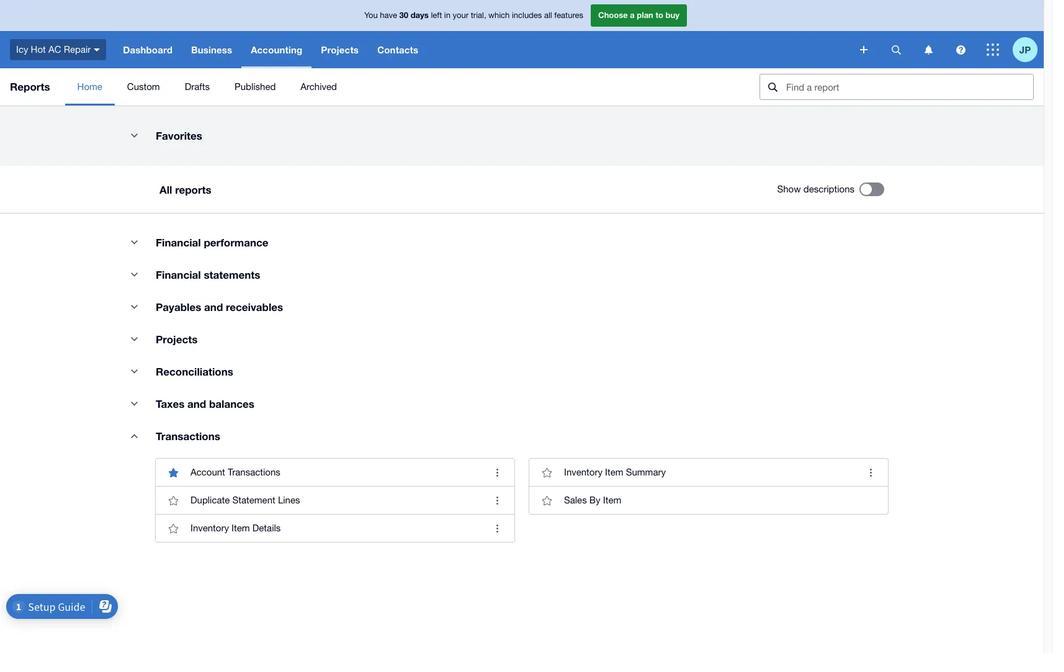 Task type: describe. For each thing, give the bounding box(es) containing it.
collapse report group image for projects
[[122, 327, 147, 351]]

which
[[489, 11, 510, 20]]

your
[[453, 11, 469, 20]]

published
[[235, 81, 276, 92]]

summary
[[626, 467, 666, 477]]

1 horizontal spatial svg image
[[987, 43, 999, 56]]

have
[[380, 11, 397, 20]]

more options image for sales by item
[[859, 460, 883, 485]]

show
[[778, 184, 801, 194]]

details
[[252, 523, 281, 533]]

account transactions link
[[156, 459, 515, 486]]

transactions inside 'link'
[[228, 467, 280, 477]]

projects button
[[312, 31, 368, 68]]

taxes and balances
[[156, 397, 255, 410]]

more options image for duplicate statement lines
[[485, 460, 510, 485]]

favorite image for duplicate statement lines
[[161, 488, 186, 513]]

contacts
[[377, 44, 419, 55]]

buy
[[666, 10, 680, 20]]

more options image inside "duplicate statement lines" link
[[485, 488, 510, 513]]

jp
[[1020, 44, 1031, 55]]

business
[[191, 44, 232, 55]]

banner containing jp
[[0, 0, 1044, 68]]

statements
[[204, 268, 260, 281]]

payables
[[156, 300, 201, 313]]

account transactions
[[191, 467, 280, 477]]

and for payables
[[204, 300, 223, 313]]

ac
[[48, 44, 61, 54]]

svg image inside the icy hot ac repair popup button
[[94, 48, 100, 51]]

icy
[[16, 44, 28, 54]]

you have 30 days left in your trial, which includes all features
[[364, 10, 584, 20]]

you
[[364, 11, 378, 20]]

0 horizontal spatial transactions
[[156, 430, 220, 443]]

payables and receivables
[[156, 300, 283, 313]]

plan
[[637, 10, 654, 20]]

reconciliations
[[156, 365, 233, 378]]

sales
[[564, 495, 587, 505]]

navigation containing dashboard
[[114, 31, 852, 68]]

drafts
[[185, 81, 210, 92]]

Find a report text field
[[785, 74, 1034, 99]]

projects inside dropdown button
[[321, 44, 359, 55]]

receivables
[[226, 300, 283, 313]]

drafts link
[[172, 68, 222, 106]]

collapse report group image for favorites
[[122, 123, 147, 148]]

repair
[[64, 44, 91, 54]]

by
[[590, 495, 601, 505]]

favorite image for inventory item summary
[[534, 460, 559, 485]]

hot
[[31, 44, 46, 54]]

accounting button
[[242, 31, 312, 68]]

account
[[191, 467, 225, 477]]

inventory item summary link
[[530, 459, 888, 486]]

item inside sales by item link
[[603, 495, 622, 505]]

financial statements
[[156, 268, 260, 281]]

more options image
[[485, 516, 510, 541]]

favorite image for inventory item details
[[161, 516, 186, 541]]

archived link
[[288, 68, 349, 106]]

includes
[[512, 11, 542, 20]]

duplicate statement lines
[[191, 495, 300, 505]]

descriptions
[[804, 184, 855, 194]]

0 horizontal spatial svg image
[[925, 45, 933, 54]]

dashboard link
[[114, 31, 182, 68]]

custom link
[[115, 68, 172, 106]]

business button
[[182, 31, 242, 68]]



Task type: vqa. For each thing, say whether or not it's contained in the screenshot.
Inventory Item Details
yes



Task type: locate. For each thing, give the bounding box(es) containing it.
collapse report group image for taxes and balances
[[122, 391, 147, 416]]

accounting
[[251, 44, 303, 55]]

3 collapse report group image from the top
[[122, 294, 147, 319]]

features
[[555, 11, 584, 20]]

favorites
[[156, 129, 202, 142]]

collapse report group image
[[122, 230, 147, 255], [122, 359, 147, 384]]

0 vertical spatial inventory
[[564, 467, 603, 477]]

inventory item details link
[[156, 514, 515, 542]]

2 collapse report group image from the top
[[122, 262, 147, 287]]

1 horizontal spatial inventory
[[564, 467, 603, 477]]

1 financial from the top
[[156, 236, 201, 249]]

remove favorite image
[[161, 460, 186, 485]]

transactions up statement
[[228, 467, 280, 477]]

item for summary
[[605, 467, 624, 477]]

icy hot ac repair
[[16, 44, 91, 54]]

balances
[[209, 397, 255, 410]]

favorite image left sales
[[534, 488, 559, 513]]

trial,
[[471, 11, 486, 20]]

favorite image
[[534, 460, 559, 485], [161, 516, 186, 541]]

reports
[[175, 183, 212, 196]]

jp button
[[1013, 31, 1044, 68]]

inventory item details
[[191, 523, 281, 533]]

item left the summary
[[605, 467, 624, 477]]

icy hot ac repair button
[[0, 31, 114, 68]]

0 vertical spatial financial
[[156, 236, 201, 249]]

published link
[[222, 68, 288, 106]]

1 vertical spatial projects
[[156, 333, 198, 346]]

1 collapse report group image from the top
[[122, 230, 147, 255]]

projects up archived
[[321, 44, 359, 55]]

sales by item
[[564, 495, 622, 505]]

collapse report group image for financial performance
[[122, 230, 147, 255]]

collapse report group image for payables and receivables
[[122, 294, 147, 319]]

financial performance
[[156, 236, 269, 249]]

inventory for inventory item details
[[191, 523, 229, 533]]

and
[[204, 300, 223, 313], [187, 397, 206, 410]]

in
[[444, 11, 451, 20]]

favorite image down the remove favorite icon
[[161, 488, 186, 513]]

5 collapse report group image from the top
[[122, 391, 147, 416]]

1 horizontal spatial transactions
[[228, 467, 280, 477]]

1 vertical spatial favorite image
[[161, 516, 186, 541]]

reports
[[10, 80, 50, 93]]

home
[[77, 81, 102, 92]]

1 horizontal spatial favorite image
[[534, 460, 559, 485]]

projects
[[321, 44, 359, 55], [156, 333, 198, 346]]

favorite image
[[161, 488, 186, 513], [534, 488, 559, 513]]

all reports
[[160, 183, 212, 196]]

0 vertical spatial projects
[[321, 44, 359, 55]]

more options image inside account transactions 'link'
[[485, 460, 510, 485]]

inventory
[[564, 467, 603, 477], [191, 523, 229, 533]]

0 vertical spatial and
[[204, 300, 223, 313]]

1 vertical spatial collapse report group image
[[122, 359, 147, 384]]

financial for financial statements
[[156, 268, 201, 281]]

0 vertical spatial favorite image
[[534, 460, 559, 485]]

and right taxes
[[187, 397, 206, 410]]

svg image up find a report text field
[[925, 45, 933, 54]]

navigation
[[114, 31, 852, 68]]

all
[[160, 183, 172, 196]]

30
[[400, 10, 409, 20]]

menu containing home
[[65, 68, 750, 106]]

2 favorite image from the left
[[534, 488, 559, 513]]

0 vertical spatial collapse report group image
[[122, 230, 147, 255]]

favorite image for sales by item
[[534, 488, 559, 513]]

collapse report group image for financial statements
[[122, 262, 147, 287]]

1 favorite image from the left
[[161, 488, 186, 513]]

and down financial statements
[[204, 300, 223, 313]]

duplicate statement lines link
[[156, 486, 515, 514]]

collapse report group image for reconciliations
[[122, 359, 147, 384]]

0 horizontal spatial favorite image
[[161, 516, 186, 541]]

1 collapse report group image from the top
[[122, 123, 147, 148]]

0 horizontal spatial favorite image
[[161, 488, 186, 513]]

home link
[[65, 68, 115, 106]]

left
[[431, 11, 442, 20]]

financial for financial performance
[[156, 236, 201, 249]]

1 horizontal spatial favorite image
[[534, 488, 559, 513]]

item inside inventory item details link
[[232, 523, 250, 533]]

taxes
[[156, 397, 185, 410]]

2 vertical spatial item
[[232, 523, 250, 533]]

custom
[[127, 81, 160, 92]]

None field
[[760, 74, 1034, 100]]

transactions
[[156, 430, 220, 443], [228, 467, 280, 477]]

financial
[[156, 236, 201, 249], [156, 268, 201, 281]]

inventory for inventory item summary
[[564, 467, 603, 477]]

0 horizontal spatial projects
[[156, 333, 198, 346]]

lines
[[278, 495, 300, 505]]

1 vertical spatial inventory
[[191, 523, 229, 533]]

item right by
[[603, 495, 622, 505]]

inventory up sales
[[564, 467, 603, 477]]

2 financial from the top
[[156, 268, 201, 281]]

financial up financial statements
[[156, 236, 201, 249]]

favorite image inside sales by item link
[[534, 488, 559, 513]]

duplicate
[[191, 495, 230, 505]]

transactions down "taxes and balances"
[[156, 430, 220, 443]]

choose
[[598, 10, 628, 20]]

choose a plan to buy
[[598, 10, 680, 20]]

svg image
[[892, 45, 901, 54], [956, 45, 966, 54], [860, 46, 868, 53], [94, 48, 100, 51]]

0 vertical spatial item
[[605, 467, 624, 477]]

favorite image inside "duplicate statement lines" link
[[161, 488, 186, 513]]

1 vertical spatial item
[[603, 495, 622, 505]]

performance
[[204, 236, 269, 249]]

to
[[656, 10, 664, 20]]

more options image
[[485, 460, 510, 485], [859, 460, 883, 485], [485, 488, 510, 513]]

dashboard
[[123, 44, 173, 55]]

1 vertical spatial financial
[[156, 268, 201, 281]]

collapse report group image
[[122, 123, 147, 148], [122, 262, 147, 287], [122, 294, 147, 319], [122, 327, 147, 351], [122, 391, 147, 416]]

menu
[[65, 68, 750, 106]]

item
[[605, 467, 624, 477], [603, 495, 622, 505], [232, 523, 250, 533]]

item inside the inventory item summary link
[[605, 467, 624, 477]]

banner
[[0, 0, 1044, 68]]

days
[[411, 10, 429, 20]]

financial up payables
[[156, 268, 201, 281]]

a
[[630, 10, 635, 20]]

4 collapse report group image from the top
[[122, 327, 147, 351]]

favorite image inside the inventory item summary link
[[534, 460, 559, 485]]

1 horizontal spatial projects
[[321, 44, 359, 55]]

svg image
[[987, 43, 999, 56], [925, 45, 933, 54]]

projects down payables
[[156, 333, 198, 346]]

sales by item link
[[530, 486, 888, 514]]

2 collapse report group image from the top
[[122, 359, 147, 384]]

1 vertical spatial transactions
[[228, 467, 280, 477]]

0 horizontal spatial inventory
[[191, 523, 229, 533]]

expand report group image
[[122, 423, 147, 448]]

svg image left "jp"
[[987, 43, 999, 56]]

all
[[544, 11, 552, 20]]

inventory item summary
[[564, 467, 666, 477]]

item for details
[[232, 523, 250, 533]]

1 vertical spatial and
[[187, 397, 206, 410]]

0 vertical spatial transactions
[[156, 430, 220, 443]]

statement
[[232, 495, 275, 505]]

and for taxes
[[187, 397, 206, 410]]

archived
[[301, 81, 337, 92]]

inventory down 'duplicate'
[[191, 523, 229, 533]]

item left details
[[232, 523, 250, 533]]

favorite image inside inventory item details link
[[161, 516, 186, 541]]

contacts button
[[368, 31, 428, 68]]

show descriptions
[[778, 184, 855, 194]]



